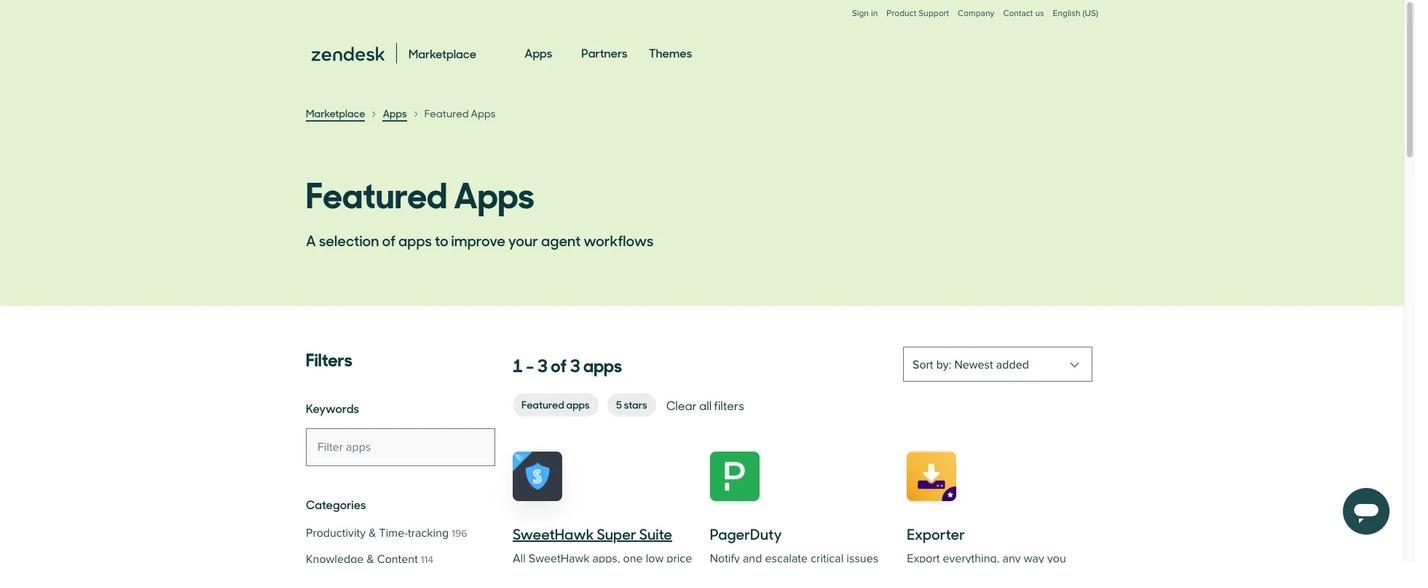 Task type: locate. For each thing, give the bounding box(es) containing it.
featured for stars
[[522, 397, 565, 412]]

company
[[958, 8, 995, 19]]

sign in link
[[852, 8, 878, 19]]

sweethawk super suite
[[513, 523, 673, 544]]

featured apps
[[425, 106, 496, 120], [306, 167, 535, 218]]

sign in
[[852, 8, 878, 19]]

apps left 5 at bottom left
[[567, 397, 590, 412]]

of right -
[[551, 351, 567, 377]]

english (us)
[[1053, 8, 1099, 19]]

exporter
[[908, 523, 966, 544]]

product support link
[[887, 8, 950, 19]]

themes
[[649, 44, 692, 60]]

0 vertical spatial apps link
[[525, 32, 553, 74]]

0 vertical spatial featured apps
[[425, 106, 496, 120]]

productivity
[[306, 526, 366, 541]]

apps link left partners link in the left of the page
[[525, 32, 553, 74]]

3 right -
[[538, 351, 548, 377]]

your
[[509, 230, 539, 251]]

1 vertical spatial featured
[[306, 167, 448, 218]]

apps link right marketplace link
[[383, 106, 407, 122]]

productivity & time-tracking 196
[[306, 526, 467, 541]]

1 horizontal spatial 3
[[570, 351, 580, 377]]

apps up 5 at bottom left
[[584, 351, 623, 377]]

pagerduty link
[[710, 452, 896, 563]]

2 vertical spatial featured
[[522, 397, 565, 412]]

of
[[382, 230, 396, 251], [551, 351, 567, 377]]

agent
[[541, 230, 581, 251]]

0 horizontal spatial 3
[[538, 351, 548, 377]]

apps
[[525, 44, 553, 60], [383, 106, 407, 120], [471, 106, 496, 120], [454, 167, 535, 218]]

0 horizontal spatial apps link
[[383, 106, 407, 122]]

1 vertical spatial of
[[551, 351, 567, 377]]

apps left to
[[399, 230, 432, 251]]

of right selection
[[382, 230, 396, 251]]

support
[[919, 8, 950, 19]]

3 up 'featured apps'
[[570, 351, 580, 377]]

english (us) link
[[1053, 8, 1099, 34]]

clear all filters button
[[665, 395, 746, 415]]

apps
[[399, 230, 432, 251], [584, 351, 623, 377], [567, 397, 590, 412]]

0 vertical spatial apps
[[399, 230, 432, 251]]

pagerduty
[[710, 523, 782, 544]]

featured apps
[[522, 397, 590, 412]]

tracking
[[408, 526, 449, 541]]

super
[[597, 523, 637, 544]]

None search field
[[306, 428, 496, 466]]

1 horizontal spatial of
[[551, 351, 567, 377]]

0 horizontal spatial of
[[382, 230, 396, 251]]

selection
[[319, 230, 379, 251]]

1 vertical spatial apps link
[[383, 106, 407, 122]]

themes link
[[649, 32, 692, 74]]

0 vertical spatial of
[[382, 230, 396, 251]]

(us)
[[1083, 8, 1099, 19]]

improve
[[452, 230, 506, 251]]

featured for selection
[[306, 167, 448, 218]]

1 horizontal spatial apps link
[[525, 32, 553, 74]]

featured
[[425, 106, 469, 120], [306, 167, 448, 218], [522, 397, 565, 412]]

3
[[538, 351, 548, 377], [570, 351, 580, 377]]

5 stars
[[616, 397, 648, 412]]

workflows
[[584, 230, 654, 251]]

Filter apps search field
[[306, 428, 496, 466]]

contact us link
[[1004, 8, 1045, 19]]

apps link
[[525, 32, 553, 74], [383, 106, 407, 122]]

suite
[[640, 523, 673, 544]]



Task type: vqa. For each thing, say whether or not it's contained in the screenshot.
the bottommost Featured
yes



Task type: describe. For each thing, give the bounding box(es) containing it.
stars
[[624, 397, 648, 412]]

a
[[306, 230, 316, 251]]

in
[[872, 8, 878, 19]]

company link
[[958, 8, 995, 34]]

2 vertical spatial apps
[[567, 397, 590, 412]]

marketplace
[[306, 106, 365, 120]]

1 - 3 of 3 apps
[[513, 351, 623, 377]]

product
[[887, 8, 917, 19]]

english
[[1053, 8, 1081, 19]]

partners
[[582, 44, 628, 60]]

1 vertical spatial featured apps
[[306, 167, 535, 218]]

keywords
[[306, 400, 359, 416]]

contact
[[1004, 8, 1034, 19]]

marketplace link
[[306, 106, 365, 122]]

196
[[452, 528, 467, 540]]

sign
[[852, 8, 869, 19]]

clear
[[667, 397, 697, 413]]

contact us
[[1004, 8, 1045, 19]]

-
[[527, 351, 534, 377]]

a selection of apps to improve your agent workflows
[[306, 230, 654, 251]]

1
[[513, 351, 523, 377]]

sweethawk
[[513, 523, 594, 544]]

all
[[700, 397, 712, 413]]

to
[[435, 230, 449, 251]]

partners link
[[582, 32, 628, 74]]

us
[[1036, 8, 1045, 19]]

exporter link
[[908, 452, 1093, 563]]

2 3 from the left
[[570, 351, 580, 377]]

clear all filters
[[667, 397, 745, 413]]

sweethawk super suite link
[[513, 452, 699, 563]]

time-
[[379, 526, 408, 541]]

zendesk image
[[312, 47, 385, 61]]

categories
[[306, 496, 366, 512]]

&
[[369, 526, 376, 541]]

product support
[[887, 8, 950, 19]]

filters
[[306, 345, 353, 372]]

filters
[[714, 397, 745, 413]]

global-navigation-secondary element
[[306, 0, 1099, 34]]

0 vertical spatial featured
[[425, 106, 469, 120]]

1 3 from the left
[[538, 351, 548, 377]]

5
[[616, 397, 622, 412]]

1 vertical spatial apps
[[584, 351, 623, 377]]



